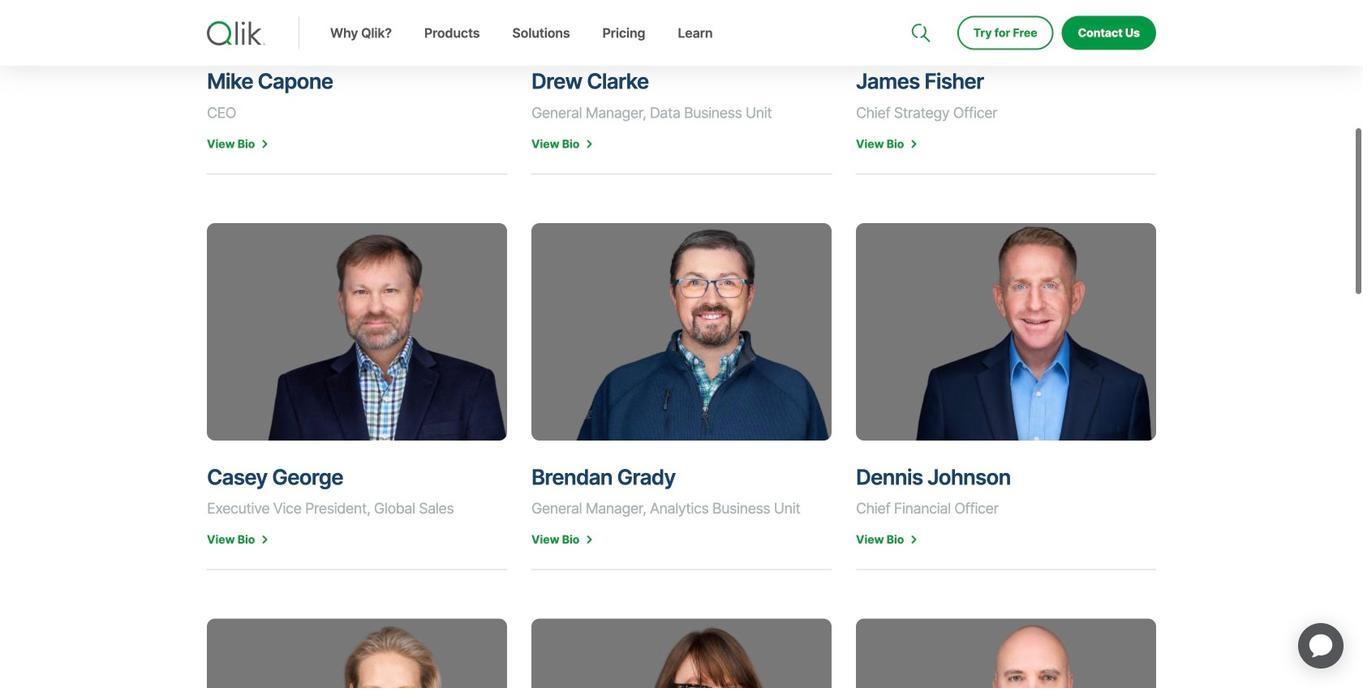 Task type: describe. For each thing, give the bounding box(es) containing it.
login image
[[1105, 0, 1118, 13]]

qlik leadership team: dennis johnson - chief financial officer image
[[856, 223, 1157, 441]]

qlik image
[[207, 21, 265, 45]]



Task type: vqa. For each thing, say whether or not it's contained in the screenshot.
AWS within Qlik & AWS help you efficiently capture large volumes of changed data from your source SAP systems and deliver analytics ready data in real-time to Amazon Web Services. Data sets are then easily cataloged and provisioned for all your analytic initiatives such as AI, machine learning, data science, BI and operational reporting.
no



Task type: locate. For each thing, give the bounding box(es) containing it.
application
[[1279, 604, 1364, 688]]

qlik leadership team: brendan grady - general manager, analytics business unit image
[[532, 223, 832, 441]]

qlik leadership team: casey george - executive vice president, global sales image
[[207, 223, 507, 441]]

support image
[[913, 0, 926, 13]]



